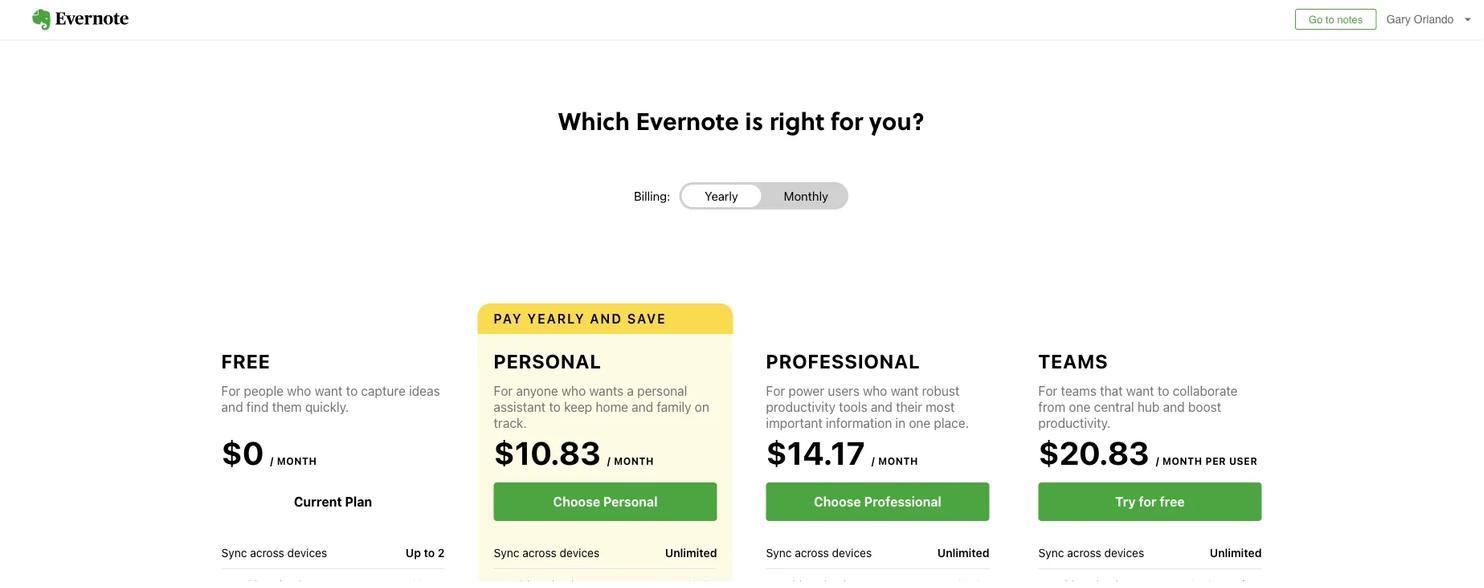 Task type: vqa. For each thing, say whether or not it's contained in the screenshot.


Task type: locate. For each thing, give the bounding box(es) containing it.
month inside $10.83 / month
[[614, 456, 654, 467]]

and
[[221, 400, 243, 415], [632, 400, 654, 415], [871, 400, 893, 415], [1163, 400, 1185, 415]]

for for professional
[[766, 384, 785, 399]]

productivity.
[[1039, 416, 1111, 431]]

choose personal button
[[494, 483, 717, 522]]

up
[[406, 547, 421, 560]]

current plan
[[294, 495, 372, 510]]

for
[[221, 384, 240, 399], [494, 384, 513, 399], [766, 384, 785, 399], [1039, 384, 1058, 399]]

$20.83 / month per user
[[1039, 434, 1258, 472]]

for inside the for anyone who wants a personal assistant to keep home and family on track.
[[494, 384, 513, 399]]

month for $20.83
[[1163, 456, 1203, 467]]

choose professional
[[814, 495, 942, 510]]

keep
[[564, 400, 592, 415]]

one right in
[[909, 416, 931, 431]]

/ inside $0 / month
[[270, 456, 274, 467]]

0 vertical spatial one
[[1069, 400, 1091, 415]]

1 horizontal spatial want
[[891, 384, 919, 399]]

to inside the for anyone who wants a personal assistant to keep home and family on track.
[[549, 400, 561, 415]]

unlimited
[[665, 547, 717, 560], [938, 547, 990, 560], [1210, 547, 1262, 560]]

for
[[831, 103, 863, 137], [1139, 495, 1157, 510]]

and left the their on the right
[[871, 400, 893, 415]]

professional
[[766, 350, 920, 373]]

choose personal
[[553, 495, 658, 510]]

hub
[[1138, 400, 1160, 415]]

and inside for power users who want robust productivity tools and their most important information in one place.
[[871, 400, 893, 415]]

2 devices from the left
[[560, 546, 600, 560]]

0 vertical spatial for
[[831, 103, 863, 137]]

choose down $10.83 / month
[[553, 495, 600, 510]]

1 vertical spatial for
[[1139, 495, 1157, 510]]

plan
[[345, 495, 372, 510]]

which
[[558, 103, 630, 137]]

3 devices from the left
[[832, 546, 872, 560]]

and right "hub"
[[1163, 400, 1185, 415]]

month left per
[[1163, 456, 1203, 467]]

0 horizontal spatial for
[[831, 103, 863, 137]]

/ right $0
[[270, 456, 274, 467]]

for up 'assistant'
[[494, 384, 513, 399]]

yearly
[[705, 189, 738, 203]]

1 / from the left
[[270, 456, 274, 467]]

right
[[770, 103, 825, 137]]

want up the their on the right
[[891, 384, 919, 399]]

for people who want to capture ideas and find them quickly.
[[221, 384, 440, 415]]

4 / from the left
[[1156, 456, 1160, 467]]

choose inside button
[[553, 495, 600, 510]]

1 for from the left
[[221, 384, 240, 399]]

3 / from the left
[[872, 456, 875, 467]]

1 horizontal spatial for
[[1139, 495, 1157, 510]]

1 unlimited from the left
[[665, 547, 717, 560]]

who inside the for anyone who wants a personal assistant to keep home and family on track.
[[562, 384, 586, 399]]

that
[[1100, 384, 1123, 399]]

1 horizontal spatial unlimited
[[938, 547, 990, 560]]

3 want from the left
[[1127, 384, 1155, 399]]

sync
[[221, 546, 247, 560], [494, 546, 519, 560], [766, 546, 792, 560], [1039, 546, 1064, 560]]

/ up try for free
[[1156, 456, 1160, 467]]

month inside $20.83 / month per user
[[1163, 456, 1203, 467]]

for inside for teams that want to collaborate from one central hub and boost productivity.
[[1039, 384, 1058, 399]]

want
[[315, 384, 343, 399], [891, 384, 919, 399], [1127, 384, 1155, 399]]

to
[[1326, 13, 1335, 25], [346, 384, 358, 399], [1158, 384, 1170, 399], [549, 400, 561, 415], [424, 547, 435, 560]]

choose
[[553, 495, 600, 510], [814, 495, 861, 510]]

who inside for power users who want robust productivity tools and their most important information in one place.
[[863, 384, 887, 399]]

who up tools
[[863, 384, 887, 399]]

free
[[1160, 495, 1185, 510]]

3 who from the left
[[863, 384, 887, 399]]

choose down $14.17 / month
[[814, 495, 861, 510]]

1 across from the left
[[250, 546, 284, 560]]

2 horizontal spatial unlimited
[[1210, 547, 1262, 560]]

a
[[627, 384, 634, 399]]

0 horizontal spatial one
[[909, 416, 931, 431]]

2 who from the left
[[562, 384, 586, 399]]

4 month from the left
[[1163, 456, 1203, 467]]

month for $0
[[277, 456, 317, 467]]

quickly.
[[305, 400, 349, 415]]

across
[[250, 546, 284, 560], [523, 546, 557, 560], [795, 546, 829, 560], [1067, 546, 1102, 560]]

professional
[[864, 495, 942, 510]]

4 and from the left
[[1163, 400, 1185, 415]]

choose inside button
[[814, 495, 861, 510]]

family
[[657, 400, 692, 415]]

for up from
[[1039, 384, 1058, 399]]

4 sync from the left
[[1039, 546, 1064, 560]]

month inside $0 / month
[[277, 456, 317, 467]]

try
[[1116, 495, 1136, 510]]

pay yearly and save
[[494, 311, 667, 327]]

devices down choose personal
[[560, 546, 600, 560]]

personal
[[494, 350, 602, 373]]

to up quickly.
[[346, 384, 358, 399]]

devices
[[287, 546, 327, 560], [560, 546, 600, 560], [832, 546, 872, 560], [1105, 546, 1144, 560]]

want up "hub"
[[1127, 384, 1155, 399]]

$20.83
[[1039, 434, 1150, 472]]

anyone
[[516, 384, 558, 399]]

1 vertical spatial one
[[909, 416, 931, 431]]

month for $14.17
[[878, 456, 919, 467]]

for for personal
[[494, 384, 513, 399]]

who for free
[[287, 384, 311, 399]]

current plan button
[[221, 483, 445, 522]]

information
[[826, 416, 892, 431]]

$0 / month
[[221, 434, 317, 472]]

3 and from the left
[[871, 400, 893, 415]]

1 horizontal spatial one
[[1069, 400, 1091, 415]]

month
[[277, 456, 317, 467], [614, 456, 654, 467], [878, 456, 919, 467], [1163, 456, 1203, 467]]

sync across devices down choose professional
[[766, 546, 872, 560]]

/ inside $10.83 / month
[[607, 456, 611, 467]]

place.
[[934, 416, 969, 431]]

1 horizontal spatial choose
[[814, 495, 861, 510]]

teams
[[1061, 384, 1097, 399]]

them
[[272, 400, 302, 415]]

2 and from the left
[[632, 400, 654, 415]]

and left find
[[221, 400, 243, 415]]

who inside for people who want to capture ideas and find them quickly.
[[287, 384, 311, 399]]

month for $10.83
[[614, 456, 654, 467]]

current
[[294, 495, 342, 510]]

for left people
[[221, 384, 240, 399]]

devices down try
[[1105, 546, 1144, 560]]

/
[[270, 456, 274, 467], [607, 456, 611, 467], [872, 456, 875, 467], [1156, 456, 1160, 467]]

2 unlimited from the left
[[938, 547, 990, 560]]

0 horizontal spatial who
[[287, 384, 311, 399]]

0 horizontal spatial choose
[[553, 495, 600, 510]]

who up keep
[[562, 384, 586, 399]]

month up "current"
[[277, 456, 317, 467]]

who for personal
[[562, 384, 586, 399]]

go to notes
[[1309, 13, 1363, 25]]

month up personal
[[614, 456, 654, 467]]

and inside for teams that want to collaborate from one central hub and boost productivity.
[[1163, 400, 1185, 415]]

4 across from the left
[[1067, 546, 1102, 560]]

3 sync from the left
[[766, 546, 792, 560]]

for inside for power users who want robust productivity tools and their most important information in one place.
[[766, 384, 785, 399]]

/ inside $20.83 / month per user
[[1156, 456, 1160, 467]]

2 choose from the left
[[814, 495, 861, 510]]

/ down information
[[872, 456, 875, 467]]

people
[[244, 384, 284, 399]]

orlando
[[1414, 13, 1454, 26]]

find
[[246, 400, 269, 415]]

devices down "current"
[[287, 546, 327, 560]]

3 month from the left
[[878, 456, 919, 467]]

yearly
[[528, 311, 585, 327]]

sync across devices
[[221, 546, 327, 560], [494, 546, 600, 560], [766, 546, 872, 560], [1039, 546, 1144, 560]]

sync across devices down choose personal
[[494, 546, 600, 560]]

who
[[287, 384, 311, 399], [562, 384, 586, 399], [863, 384, 887, 399]]

want up quickly.
[[315, 384, 343, 399]]

to right go
[[1326, 13, 1335, 25]]

sync across devices down try
[[1039, 546, 1144, 560]]

2 want from the left
[[891, 384, 919, 399]]

month inside $14.17 / month
[[878, 456, 919, 467]]

notes
[[1338, 13, 1363, 25]]

/ inside $14.17 / month
[[872, 456, 875, 467]]

and down a
[[632, 400, 654, 415]]

to left keep
[[549, 400, 561, 415]]

evernote image
[[16, 9, 145, 31]]

for inside for people who want to capture ideas and find them quickly.
[[221, 384, 240, 399]]

to up "hub"
[[1158, 384, 1170, 399]]

1 month from the left
[[277, 456, 317, 467]]

month down in
[[878, 456, 919, 467]]

2 for from the left
[[494, 384, 513, 399]]

devices down choose professional
[[832, 546, 872, 560]]

$14.17
[[766, 434, 865, 472]]

for up productivity
[[766, 384, 785, 399]]

4 devices from the left
[[1105, 546, 1144, 560]]

1 choose from the left
[[553, 495, 600, 510]]

one down teams
[[1069, 400, 1091, 415]]

sync across devices down "current"
[[221, 546, 327, 560]]

for inside try for free button
[[1139, 495, 1157, 510]]

$14.17 / month
[[766, 434, 919, 472]]

one inside for teams that want to collaborate from one central hub and boost productivity.
[[1069, 400, 1091, 415]]

want inside for people who want to capture ideas and find them quickly.
[[315, 384, 343, 399]]

0 horizontal spatial unlimited
[[665, 547, 717, 560]]

1 sync across devices from the left
[[221, 546, 327, 560]]

0 horizontal spatial want
[[315, 384, 343, 399]]

evernote
[[636, 103, 739, 137]]

1 horizontal spatial who
[[562, 384, 586, 399]]

want inside for teams that want to collaborate from one central hub and boost productivity.
[[1127, 384, 1155, 399]]

1 want from the left
[[315, 384, 343, 399]]

for right try
[[1139, 495, 1157, 510]]

for right right
[[831, 103, 863, 137]]

who up the them
[[287, 384, 311, 399]]

1 who from the left
[[287, 384, 311, 399]]

2 / from the left
[[607, 456, 611, 467]]

2 horizontal spatial who
[[863, 384, 887, 399]]

4 for from the left
[[1039, 384, 1058, 399]]

2 month from the left
[[614, 456, 654, 467]]

3 for from the left
[[766, 384, 785, 399]]

ideas
[[409, 384, 440, 399]]

1 and from the left
[[221, 400, 243, 415]]

/ up choose personal button
[[607, 456, 611, 467]]

2 horizontal spatial want
[[1127, 384, 1155, 399]]

their
[[896, 400, 922, 415]]

1 devices from the left
[[287, 546, 327, 560]]

assistant
[[494, 400, 546, 415]]

save
[[627, 311, 667, 327]]



Task type: describe. For each thing, give the bounding box(es) containing it.
$0
[[221, 434, 264, 472]]

from
[[1039, 400, 1066, 415]]

3 across from the left
[[795, 546, 829, 560]]

evernote link
[[16, 0, 145, 39]]

user
[[1229, 456, 1258, 467]]

choose for choose personal
[[553, 495, 600, 510]]

1 sync from the left
[[221, 546, 247, 560]]

free
[[221, 350, 271, 373]]

and
[[590, 311, 623, 327]]

want for free
[[315, 384, 343, 399]]

one inside for power users who want robust productivity tools and their most important information in one place.
[[909, 416, 931, 431]]

go
[[1309, 13, 1323, 25]]

in
[[896, 416, 906, 431]]

for for teams
[[1039, 384, 1058, 399]]

per
[[1206, 456, 1226, 467]]

try for free button
[[1039, 483, 1262, 522]]

monthly
[[784, 189, 828, 203]]

teams
[[1039, 350, 1109, 373]]

to left 2
[[424, 547, 435, 560]]

gary orlando link
[[1383, 0, 1483, 39]]

productivity
[[766, 400, 836, 415]]

you?
[[869, 103, 925, 137]]

wants
[[589, 384, 624, 399]]

2 across from the left
[[523, 546, 557, 560]]

want for teams
[[1127, 384, 1155, 399]]

most
[[926, 400, 955, 415]]

is
[[745, 103, 764, 137]]

capture
[[361, 384, 406, 399]]

3 unlimited from the left
[[1210, 547, 1262, 560]]

$10.83
[[494, 434, 601, 472]]

/ for $0
[[270, 456, 274, 467]]

to inside for people who want to capture ideas and find them quickly.
[[346, 384, 358, 399]]

3 sync across devices from the left
[[766, 546, 872, 560]]

2
[[438, 547, 445, 560]]

/ for $14.17
[[872, 456, 875, 467]]

/ for $20.83
[[1156, 456, 1160, 467]]

for power users who want robust productivity tools and their most important information in one place.
[[766, 384, 969, 431]]

on
[[695, 400, 709, 415]]

which evernote is right for you?
[[558, 103, 925, 137]]

home
[[596, 400, 628, 415]]

for for free
[[221, 384, 240, 399]]

want inside for power users who want robust productivity tools and their most important information in one place.
[[891, 384, 919, 399]]

up to 2
[[406, 547, 445, 560]]

and inside for people who want to capture ideas and find them quickly.
[[221, 400, 243, 415]]

users
[[828, 384, 860, 399]]

tools
[[839, 400, 868, 415]]

power
[[789, 384, 825, 399]]

robust
[[922, 384, 960, 399]]

4 sync across devices from the left
[[1039, 546, 1144, 560]]

2 sync across devices from the left
[[494, 546, 600, 560]]

gary orlando
[[1387, 13, 1454, 26]]

central
[[1094, 400, 1134, 415]]

track.
[[494, 416, 527, 431]]

boost
[[1188, 400, 1222, 415]]

gary
[[1387, 13, 1411, 26]]

choose for choose professional
[[814, 495, 861, 510]]

/ for $10.83
[[607, 456, 611, 467]]

and inside the for anyone who wants a personal assistant to keep home and family on track.
[[632, 400, 654, 415]]

2 sync from the left
[[494, 546, 519, 560]]

personal
[[603, 495, 658, 510]]

choose professional button
[[766, 483, 990, 522]]

collaborate
[[1173, 384, 1238, 399]]

important
[[766, 416, 823, 431]]

for teams that want to collaborate from one central hub and boost productivity.
[[1039, 384, 1238, 431]]

personal
[[637, 384, 687, 399]]

billing:
[[634, 189, 670, 203]]

to inside for teams that want to collaborate from one central hub and boost productivity.
[[1158, 384, 1170, 399]]

$10.83 / month
[[494, 434, 654, 472]]

go to notes link
[[1295, 9, 1377, 30]]

try for free
[[1116, 495, 1185, 510]]

pay
[[494, 311, 523, 327]]

for anyone who wants a personal assistant to keep home and family on track.
[[494, 384, 709, 431]]



